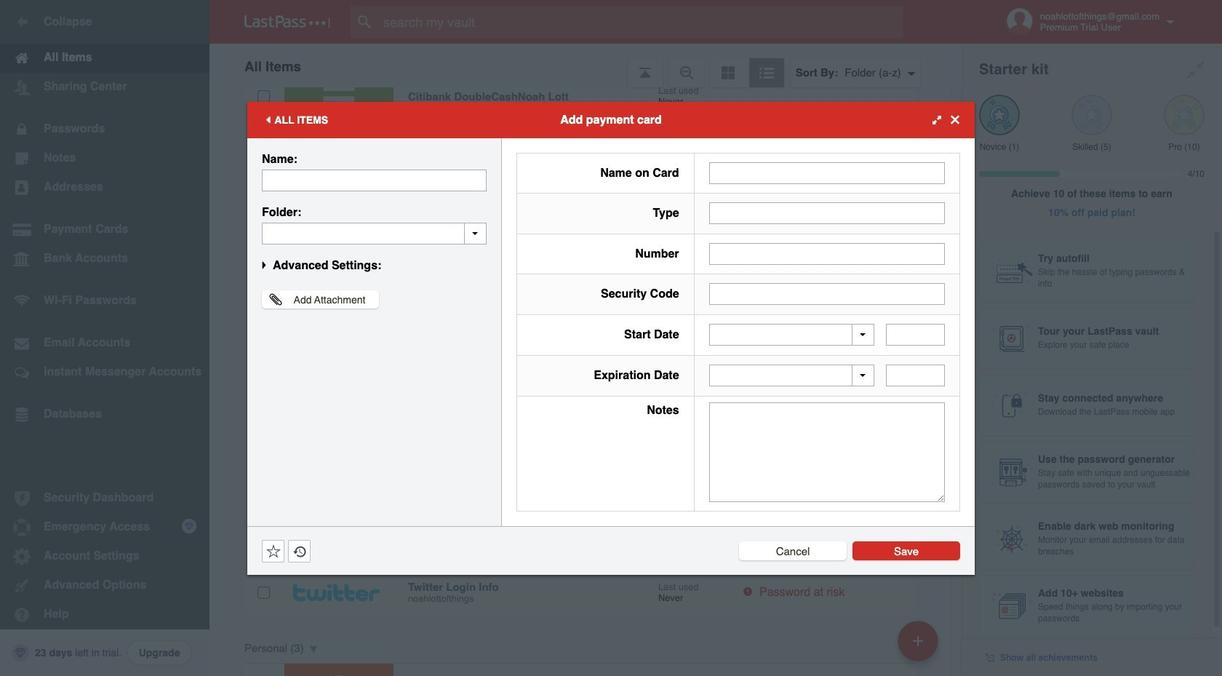Task type: describe. For each thing, give the bounding box(es) containing it.
search my vault text field
[[351, 6, 932, 38]]

vault options navigation
[[210, 44, 962, 87]]

lastpass image
[[245, 15, 330, 28]]

Search search field
[[351, 6, 932, 38]]

new item image
[[914, 636, 924, 646]]



Task type: locate. For each thing, give the bounding box(es) containing it.
None text field
[[709, 162, 946, 184], [262, 169, 487, 191], [262, 222, 487, 244], [709, 283, 946, 305], [886, 365, 946, 387], [709, 402, 946, 502], [709, 162, 946, 184], [262, 169, 487, 191], [262, 222, 487, 244], [709, 283, 946, 305], [886, 365, 946, 387], [709, 402, 946, 502]]

dialog
[[247, 102, 975, 575]]

new item navigation
[[893, 617, 948, 676]]

None text field
[[709, 203, 946, 224], [709, 243, 946, 265], [886, 324, 946, 346], [709, 203, 946, 224], [709, 243, 946, 265], [886, 324, 946, 346]]

main navigation navigation
[[0, 0, 210, 676]]



